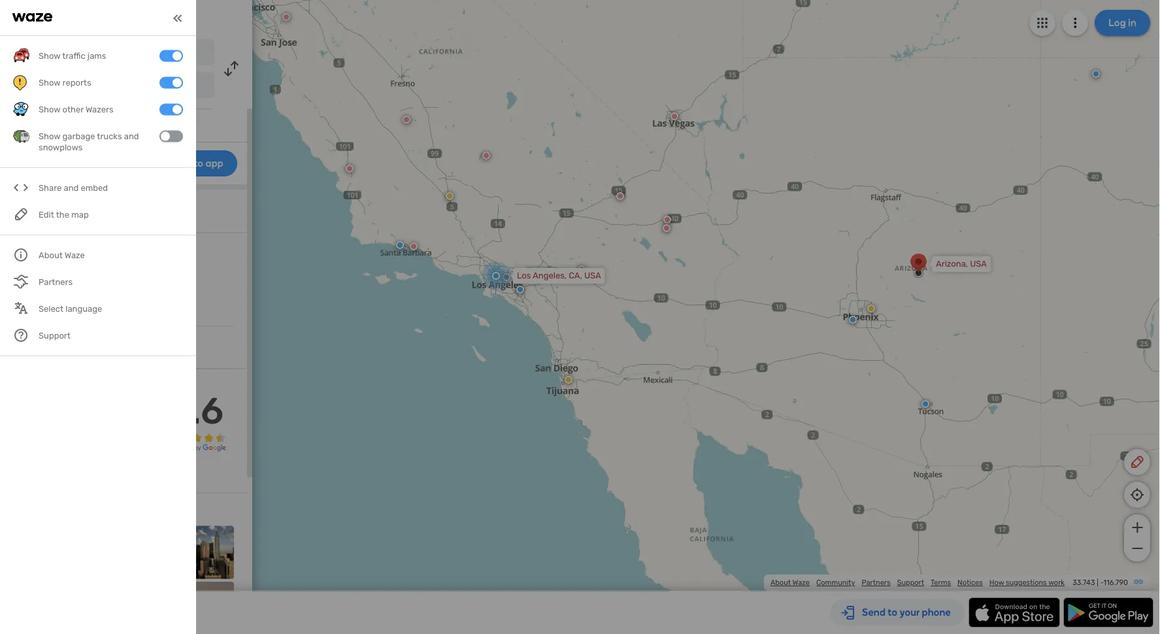Task type: locate. For each thing, give the bounding box(es) containing it.
los left angeles,
[[517, 271, 531, 281]]

los up arizona
[[48, 48, 63, 59]]

link image
[[1134, 577, 1144, 587]]

0 horizontal spatial ca,
[[13, 265, 28, 276]]

usa down starting point button
[[30, 265, 48, 276]]

share and embed
[[39, 183, 108, 193]]

usa right arizona
[[85, 82, 100, 91]]

driving
[[78, 10, 117, 25]]

los down starting point button
[[13, 247, 36, 263]]

33.743
[[1073, 578, 1095, 587]]

angeles,
[[533, 271, 567, 281]]

notices
[[958, 578, 983, 587]]

zoom in image
[[1129, 520, 1146, 535]]

ca,
[[104, 49, 116, 58], [13, 265, 28, 276], [569, 271, 582, 281]]

ca, down 'driving'
[[104, 49, 116, 58]]

ca, right angeles,
[[569, 271, 582, 281]]

terms
[[931, 578, 951, 587]]

0 vertical spatial los angeles ca, usa
[[48, 48, 133, 59]]

embed
[[81, 183, 108, 193]]

lacity.org/index.htm
[[39, 342, 126, 353]]

|
[[1097, 578, 1099, 587]]

1 vertical spatial angeles
[[38, 247, 90, 263]]

1 vertical spatial los
[[13, 247, 36, 263]]

usa right the arizona,
[[970, 259, 987, 269]]

2 horizontal spatial los
[[517, 271, 531, 281]]

point
[[49, 211, 71, 222]]

community
[[816, 578, 855, 587]]

waze
[[793, 578, 810, 587]]

about waze link
[[771, 578, 810, 587]]

how suggestions work link
[[990, 578, 1065, 587]]

los angeles ca, usa
[[48, 48, 133, 59], [13, 247, 90, 276]]

about waze community partners support terms notices how suggestions work
[[771, 578, 1065, 587]]

arizona
[[48, 81, 80, 92]]

2 horizontal spatial ca,
[[569, 271, 582, 281]]

current location image
[[13, 44, 29, 60]]

arizona, usa
[[936, 259, 987, 269]]

los angeles ca, usa down 'driving'
[[48, 48, 133, 59]]

driving directions
[[78, 10, 174, 25]]

angeles inside los angeles ca, usa
[[38, 247, 90, 263]]

angeles down point
[[38, 247, 90, 263]]

1 horizontal spatial ca,
[[104, 49, 116, 58]]

4.6
[[168, 389, 224, 432]]

how
[[990, 578, 1004, 587]]

116.790
[[1104, 578, 1128, 587]]

0 horizontal spatial los
[[13, 247, 36, 263]]

support link
[[897, 578, 924, 587]]

starting point button
[[13, 211, 71, 232]]

1 horizontal spatial los
[[48, 48, 63, 59]]

ca, down starting point button
[[13, 265, 28, 276]]

los angeles ca, usa down starting point button
[[13, 247, 90, 276]]

los
[[48, 48, 63, 59], [13, 247, 36, 263], [517, 271, 531, 281]]

usa
[[118, 49, 133, 58], [85, 82, 100, 91], [970, 259, 987, 269], [30, 265, 48, 276], [584, 271, 601, 281]]

partners
[[862, 578, 891, 587]]

angeles up arizona usa
[[65, 48, 99, 59]]

angeles
[[65, 48, 99, 59], [38, 247, 90, 263]]

los angeles, ca, usa
[[517, 271, 601, 281]]

2 vertical spatial los
[[517, 271, 531, 281]]

computer image
[[13, 340, 29, 355]]

arizona,
[[936, 259, 968, 269]]



Task type: describe. For each thing, give the bounding box(es) containing it.
image 8 of los angeles, los angeles image
[[181, 582, 234, 634]]

about
[[771, 578, 791, 587]]

0 vertical spatial angeles
[[65, 48, 99, 59]]

lacity.org/index.htm link
[[39, 342, 126, 353]]

support
[[897, 578, 924, 587]]

usa inside arizona usa
[[85, 82, 100, 91]]

directions
[[120, 10, 174, 25]]

share
[[39, 183, 62, 193]]

partners link
[[862, 578, 891, 587]]

image 4 of los angeles, los angeles image
[[181, 526, 234, 579]]

zoom out image
[[1129, 541, 1146, 556]]

starting
[[13, 211, 47, 222]]

33.743 | -116.790
[[1073, 578, 1128, 587]]

los inside los angeles ca, usa
[[13, 247, 36, 263]]

usa right angeles,
[[584, 271, 601, 281]]

1 vertical spatial los angeles ca, usa
[[13, 247, 90, 276]]

community link
[[816, 578, 855, 587]]

-
[[1100, 578, 1104, 587]]

share and embed link
[[13, 174, 183, 201]]

pencil image
[[1130, 454, 1145, 470]]

suggestions
[[1006, 578, 1047, 587]]

arizona usa
[[48, 81, 100, 92]]

starting point
[[13, 211, 71, 222]]

work
[[1049, 578, 1065, 587]]

location image
[[13, 77, 29, 93]]

0 vertical spatial los
[[48, 48, 63, 59]]

usa down driving directions
[[118, 49, 133, 58]]

notices link
[[958, 578, 983, 587]]

code image
[[13, 180, 29, 196]]

and
[[64, 183, 79, 193]]

terms link
[[931, 578, 951, 587]]

clock image
[[10, 116, 25, 131]]



Task type: vqa. For each thing, say whether or not it's contained in the screenshot.
CA,
yes



